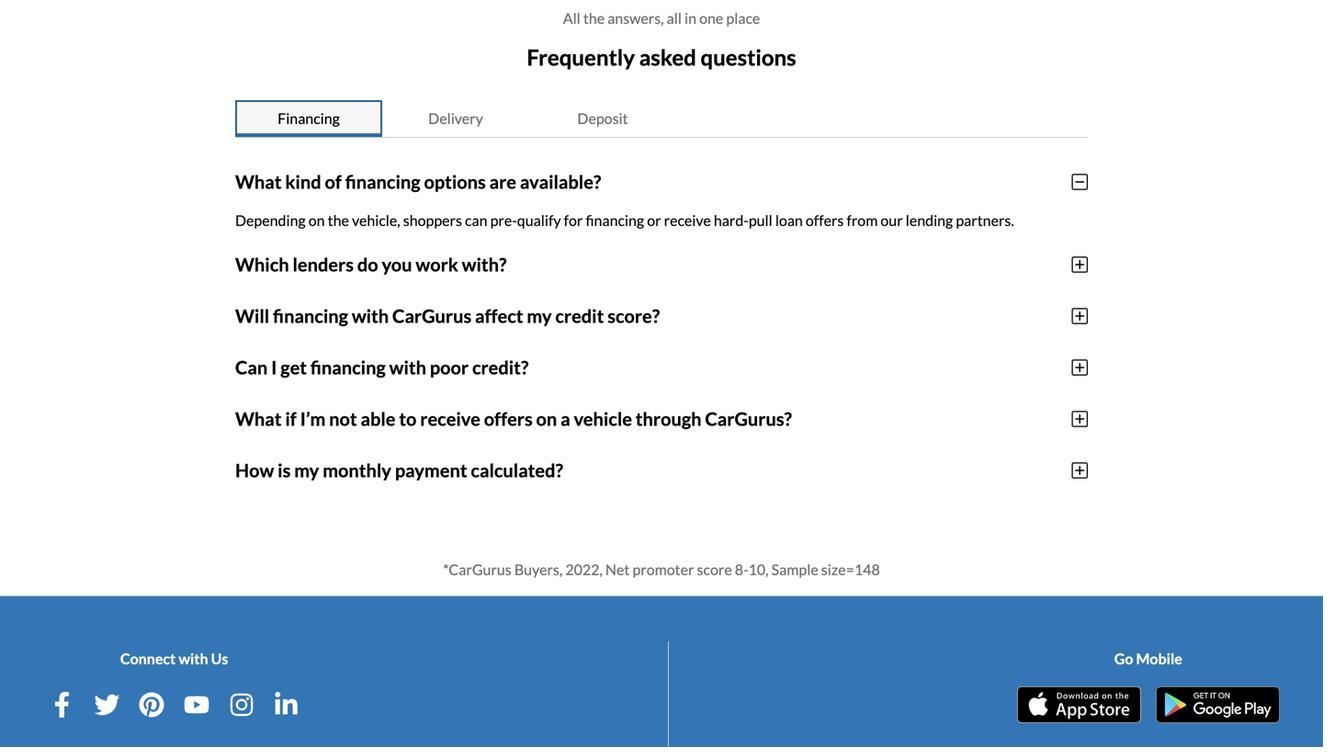 Task type: describe. For each thing, give the bounding box(es) containing it.
score?
[[608, 305, 660, 327]]

can
[[465, 211, 488, 229]]

financing inside dropdown button
[[311, 356, 386, 378]]

cargurus
[[392, 305, 472, 327]]

how is my monthly payment calculated? button
[[235, 445, 1088, 496]]

able
[[361, 408, 396, 430]]

buyers,
[[514, 560, 563, 578]]

do
[[357, 253, 378, 276]]

from
[[847, 211, 878, 229]]

you
[[382, 253, 412, 276]]

instagram image
[[229, 692, 254, 718]]

us
[[211, 650, 228, 667]]

get it on google play image
[[1156, 686, 1280, 723]]

financing left or
[[586, 211, 644, 229]]

of
[[325, 171, 342, 193]]

depending
[[235, 211, 306, 229]]

which
[[235, 253, 289, 276]]

can i get financing with poor credit? button
[[235, 342, 1088, 393]]

with inside the will financing with cargurus affect my credit score? dropdown button
[[352, 305, 389, 327]]

what kind of financing options are available?
[[235, 171, 601, 193]]

cargurus?
[[705, 408, 792, 430]]

what for what if i'm not able to receive offers on a vehicle through cargurus?
[[235, 408, 282, 430]]

to
[[399, 408, 417, 430]]

i'm
[[300, 408, 326, 430]]

will
[[235, 305, 269, 327]]

sample
[[772, 560, 819, 578]]

tab list containing financing
[[235, 100, 1088, 138]]

twitter image
[[94, 692, 120, 718]]

partners.
[[956, 211, 1014, 229]]

minus square image
[[1072, 173, 1088, 191]]

monthly
[[323, 459, 391, 481]]

on inside dropdown button
[[536, 408, 557, 430]]

size=148
[[821, 560, 880, 578]]

plus square image for will financing with cargurus affect my credit score?
[[1072, 307, 1088, 325]]

payment
[[395, 459, 467, 481]]

poor
[[430, 356, 469, 378]]

will financing with cargurus affect my credit score?
[[235, 305, 660, 327]]

linkedin image
[[273, 692, 299, 718]]

what if i'm not able to receive offers on a vehicle through cargurus? button
[[235, 393, 1088, 445]]

our
[[881, 211, 903, 229]]

pull
[[749, 211, 773, 229]]

0 vertical spatial on
[[309, 211, 325, 229]]

financing down lenders
[[273, 305, 348, 327]]

all
[[563, 9, 581, 27]]

with?
[[462, 253, 507, 276]]

plus square image for can i get financing with poor credit?
[[1072, 358, 1088, 377]]

frequently asked questions
[[527, 44, 796, 70]]

2022,
[[565, 560, 603, 578]]

promoter
[[633, 560, 694, 578]]

one
[[699, 9, 724, 27]]

plus square image for which lenders do you work with?
[[1072, 255, 1088, 274]]

*cargurus
[[443, 560, 512, 578]]

frequently
[[527, 44, 635, 70]]

8-
[[735, 560, 749, 578]]

0 horizontal spatial my
[[294, 459, 319, 481]]

is
[[278, 459, 291, 481]]

2 vertical spatial with
[[179, 650, 208, 667]]

credit
[[555, 305, 604, 327]]

asked
[[639, 44, 696, 70]]

1 horizontal spatial my
[[527, 305, 552, 327]]

what for what kind of financing options are available?
[[235, 171, 282, 193]]

depending on the vehicle, shoppers can pre-qualify for financing or receive hard-pull loan offers from our lending partners.
[[235, 211, 1014, 229]]

0 vertical spatial offers
[[806, 211, 844, 229]]

mobile
[[1136, 650, 1183, 667]]

go mobile
[[1115, 650, 1183, 667]]



Task type: locate. For each thing, give the bounding box(es) containing it.
on
[[309, 211, 325, 229], [536, 408, 557, 430]]

0 vertical spatial the
[[583, 9, 605, 27]]

1 vertical spatial my
[[294, 459, 319, 481]]

2 vertical spatial plus square image
[[1072, 461, 1088, 480]]

kind
[[285, 171, 321, 193]]

0 horizontal spatial the
[[328, 211, 349, 229]]

will financing with cargurus affect my credit score? button
[[235, 290, 1088, 342]]

receive
[[664, 211, 711, 229], [420, 408, 480, 430]]

1 vertical spatial receive
[[420, 408, 480, 430]]

pinterest image
[[139, 692, 165, 718]]

deposit tab
[[529, 100, 676, 137]]

what
[[235, 171, 282, 193], [235, 408, 282, 430]]

offers right loan at the right of the page
[[806, 211, 844, 229]]

shoppers
[[403, 211, 462, 229]]

1 plus square image from the top
[[1072, 255, 1088, 274]]

for
[[564, 211, 583, 229]]

are
[[489, 171, 516, 193]]

with down which lenders do you work with?
[[352, 305, 389, 327]]

offers inside dropdown button
[[484, 408, 533, 430]]

plus square image
[[1072, 255, 1088, 274], [1072, 307, 1088, 325], [1072, 461, 1088, 480]]

the left vehicle,
[[328, 211, 349, 229]]

plus square image for what if i'm not able to receive offers on a vehicle through cargurus?
[[1072, 410, 1088, 428]]

connect with us
[[120, 650, 228, 667]]

my right affect
[[527, 305, 552, 327]]

available?
[[520, 171, 601, 193]]

lenders
[[293, 253, 354, 276]]

loan
[[775, 211, 803, 229]]

financing up not at the bottom of the page
[[311, 356, 386, 378]]

receive inside dropdown button
[[420, 408, 480, 430]]

all the answers, all in one place
[[563, 9, 760, 27]]

answers,
[[608, 9, 664, 27]]

1 vertical spatial offers
[[484, 408, 533, 430]]

0 vertical spatial plus square image
[[1072, 358, 1088, 377]]

in
[[685, 9, 697, 27]]

1 vertical spatial on
[[536, 408, 557, 430]]

delivery tab
[[382, 100, 529, 137]]

0 vertical spatial plus square image
[[1072, 255, 1088, 274]]

financing up vehicle,
[[345, 171, 421, 193]]

qualify
[[517, 211, 561, 229]]

plus square image inside the will financing with cargurus affect my credit score? dropdown button
[[1072, 307, 1088, 325]]

what kind of financing options are available? button
[[235, 156, 1088, 208]]

on down kind
[[309, 211, 325, 229]]

receive right to
[[420, 408, 480, 430]]

2 plus square image from the top
[[1072, 410, 1088, 428]]

lending
[[906, 211, 953, 229]]

youtube image
[[184, 692, 210, 718]]

1 what from the top
[[235, 171, 282, 193]]

work
[[416, 253, 458, 276]]

3 plus square image from the top
[[1072, 461, 1088, 480]]

what left if
[[235, 408, 282, 430]]

*cargurus buyers, 2022, net promoter score 8-10, sample size=148
[[443, 560, 880, 578]]

what up depending
[[235, 171, 282, 193]]

connect
[[120, 650, 176, 667]]

how
[[235, 459, 274, 481]]

with left poor
[[389, 356, 426, 378]]

hard-
[[714, 211, 749, 229]]

plus square image inside can i get financing with poor credit? dropdown button
[[1072, 358, 1088, 377]]

1 vertical spatial what
[[235, 408, 282, 430]]

1 plus square image from the top
[[1072, 358, 1088, 377]]

what if i'm not able to receive offers on a vehicle through cargurus?
[[235, 408, 792, 430]]

financing
[[345, 171, 421, 193], [586, 211, 644, 229], [273, 305, 348, 327], [311, 356, 386, 378]]

2 plus square image from the top
[[1072, 307, 1088, 325]]

or
[[647, 211, 661, 229]]

on left "a"
[[536, 408, 557, 430]]

with inside can i get financing with poor credit? dropdown button
[[389, 356, 426, 378]]

plus square image inside 'which lenders do you work with?' dropdown button
[[1072, 255, 1088, 274]]

the right all
[[583, 9, 605, 27]]

vehicle,
[[352, 211, 400, 229]]

1 vertical spatial plus square image
[[1072, 410, 1088, 428]]

0 horizontal spatial on
[[309, 211, 325, 229]]

0 vertical spatial with
[[352, 305, 389, 327]]

can
[[235, 356, 268, 378]]

calculated?
[[471, 459, 563, 481]]

not
[[329, 408, 357, 430]]

1 horizontal spatial on
[[536, 408, 557, 430]]

vehicle
[[574, 408, 632, 430]]

plus square image inside what if i'm not able to receive offers on a vehicle through cargurus? dropdown button
[[1072, 410, 1088, 428]]

0 horizontal spatial offers
[[484, 408, 533, 430]]

through
[[636, 408, 702, 430]]

0 vertical spatial my
[[527, 305, 552, 327]]

my
[[527, 305, 552, 327], [294, 459, 319, 481]]

deposit
[[578, 109, 628, 127]]

plus square image inside 'how is my monthly payment calculated?' dropdown button
[[1072, 461, 1088, 480]]

download on the app store image
[[1017, 686, 1141, 723]]

options
[[424, 171, 486, 193]]

all
[[667, 9, 682, 27]]

plus square image
[[1072, 358, 1088, 377], [1072, 410, 1088, 428]]

can i get financing with poor credit?
[[235, 356, 529, 378]]

1 vertical spatial plus square image
[[1072, 307, 1088, 325]]

plus square image for how is my monthly payment calculated?
[[1072, 461, 1088, 480]]

delivery
[[428, 109, 483, 127]]

net
[[606, 560, 630, 578]]

score
[[697, 560, 732, 578]]

what inside what kind of financing options are available? dropdown button
[[235, 171, 282, 193]]

how is my monthly payment calculated?
[[235, 459, 563, 481]]

credit?
[[472, 356, 529, 378]]

with left us
[[179, 650, 208, 667]]

10,
[[749, 560, 769, 578]]

questions
[[701, 44, 796, 70]]

1 vertical spatial the
[[328, 211, 349, 229]]

affect
[[475, 305, 523, 327]]

0 vertical spatial receive
[[664, 211, 711, 229]]

if
[[285, 408, 297, 430]]

offers
[[806, 211, 844, 229], [484, 408, 533, 430]]

financing tab
[[235, 100, 382, 137]]

1 horizontal spatial the
[[583, 9, 605, 27]]

a
[[561, 408, 570, 430]]

i
[[271, 356, 277, 378]]

2 what from the top
[[235, 408, 282, 430]]

tab list
[[235, 100, 1088, 138]]

go
[[1115, 650, 1134, 667]]

place
[[726, 9, 760, 27]]

1 vertical spatial with
[[389, 356, 426, 378]]

my right is
[[294, 459, 319, 481]]

with
[[352, 305, 389, 327], [389, 356, 426, 378], [179, 650, 208, 667]]

offers down credit?
[[484, 408, 533, 430]]

receive right or
[[664, 211, 711, 229]]

the
[[583, 9, 605, 27], [328, 211, 349, 229]]

1 horizontal spatial receive
[[664, 211, 711, 229]]

what inside what if i'm not able to receive offers on a vehicle through cargurus? dropdown button
[[235, 408, 282, 430]]

financing
[[278, 109, 340, 127]]

which lenders do you work with?
[[235, 253, 507, 276]]

get
[[281, 356, 307, 378]]

0 horizontal spatial receive
[[420, 408, 480, 430]]

1 horizontal spatial offers
[[806, 211, 844, 229]]

pre-
[[490, 211, 517, 229]]

facebook image
[[49, 692, 75, 718]]

0 vertical spatial what
[[235, 171, 282, 193]]

which lenders do you work with? button
[[235, 239, 1088, 290]]



Task type: vqa. For each thing, say whether or not it's contained in the screenshot.
Fun
no



